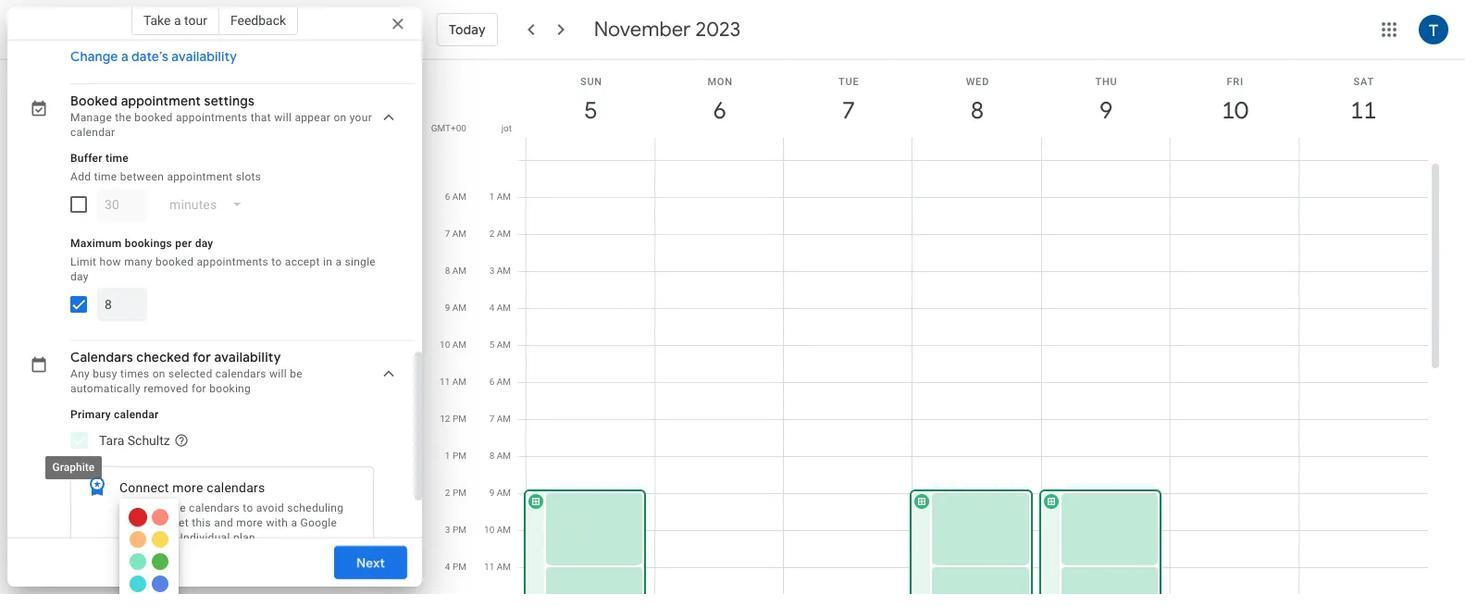 Task type: locate. For each thing, give the bounding box(es) containing it.
4 pm
[[445, 562, 467, 572]]

Buffer time number field
[[105, 188, 140, 221]]

8 right the '1 pm'
[[489, 451, 495, 461]]

6 down mon
[[712, 95, 725, 126]]

1 vertical spatial appointments
[[197, 255, 269, 268]]

am right the '1 pm'
[[497, 451, 511, 461]]

calendar inside 'booked appointment settings manage the booked appointments that will appear on your calendar'
[[70, 126, 115, 139]]

1 vertical spatial day
[[70, 270, 89, 283]]

1 vertical spatial booked
[[155, 255, 194, 268]]

peacock, set event colour menu item
[[130, 576, 147, 592]]

3 cell from the left
[[784, 160, 913, 594]]

4
[[489, 303, 495, 313], [445, 562, 450, 572]]

day
[[195, 237, 213, 250], [70, 270, 89, 283]]

take
[[143, 13, 171, 28]]

0 horizontal spatial 8 am
[[445, 266, 467, 276]]

1 vertical spatial more
[[236, 516, 263, 529]]

be
[[290, 367, 303, 380]]

6
[[712, 95, 725, 126], [445, 192, 450, 202], [489, 377, 495, 387]]

the
[[115, 111, 132, 124]]

2 vertical spatial 6
[[489, 377, 495, 387]]

0 vertical spatial 5
[[583, 95, 597, 126]]

4 down 3 am
[[489, 303, 495, 313]]

8 inside wed 8
[[970, 95, 983, 126]]

6 down 5 am
[[489, 377, 495, 387]]

appointment left slots
[[167, 170, 233, 183]]

calendars
[[70, 349, 133, 365]]

am
[[452, 192, 467, 202], [497, 192, 511, 202], [452, 229, 467, 239], [497, 229, 511, 239], [452, 266, 467, 276], [497, 266, 511, 276], [452, 303, 467, 313], [497, 303, 511, 313], [452, 340, 467, 350], [497, 340, 511, 350], [452, 377, 467, 387], [497, 377, 511, 387], [497, 414, 511, 424], [497, 451, 511, 461], [497, 488, 511, 498], [497, 525, 511, 535], [497, 562, 511, 572]]

4 pm from the top
[[453, 525, 467, 535]]

day right per
[[195, 237, 213, 250]]

busy
[[93, 367, 117, 380]]

sun 5
[[580, 76, 603, 126]]

time right add
[[94, 170, 117, 183]]

0 vertical spatial 6 am
[[445, 192, 467, 202]]

0 vertical spatial 10 am
[[440, 340, 467, 350]]

will left be
[[269, 367, 287, 380]]

1 vertical spatial appointment
[[167, 170, 233, 183]]

more up plan.
[[236, 516, 263, 529]]

5
[[583, 95, 597, 126], [489, 340, 495, 350]]

a right with
[[291, 516, 297, 529]]

9 am right 2 pm
[[489, 488, 511, 498]]

1 horizontal spatial 7
[[489, 414, 495, 424]]

1 vertical spatial for
[[192, 382, 206, 395]]

calendar up tara schultz
[[114, 408, 159, 421]]

appointments left accept
[[197, 255, 269, 268]]

0 horizontal spatial 11 am
[[440, 377, 467, 387]]

1 vertical spatial 11
[[440, 377, 450, 387]]

9
[[1099, 95, 1112, 126], [445, 303, 450, 313], [489, 488, 495, 498]]

5 down sun
[[583, 95, 597, 126]]

0 horizontal spatial 10 am
[[440, 340, 467, 350]]

11 up the 12
[[440, 377, 450, 387]]

for
[[193, 349, 211, 365], [192, 382, 206, 395]]

1 horizontal spatial 10 am
[[484, 525, 511, 535]]

change a date's availability
[[70, 48, 237, 64]]

am down 5 am
[[497, 377, 511, 387]]

2 for 2 pm
[[445, 488, 450, 498]]

avoid
[[256, 501, 284, 514]]

3 down 2 pm
[[445, 525, 450, 535]]

thu 9
[[1096, 76, 1118, 126]]

1 horizontal spatial 11
[[484, 562, 495, 572]]

11 column header
[[1299, 60, 1428, 160]]

cell
[[524, 160, 656, 594], [656, 160, 784, 594], [784, 160, 913, 594], [910, 160, 1042, 594], [1039, 160, 1171, 594], [1171, 160, 1300, 594], [1300, 160, 1428, 594]]

to left accept
[[272, 255, 282, 268]]

buffer
[[70, 152, 103, 164]]

appointments inside the maximum bookings per day limit how many booked appointments to accept in a single day
[[197, 255, 269, 268]]

0 horizontal spatial more
[[172, 480, 203, 495]]

on up removed
[[152, 367, 165, 380]]

8 am left 3 am
[[445, 266, 467, 276]]

0 vertical spatial 11
[[1350, 95, 1376, 126]]

will inside 'booked appointment settings manage the booked appointments that will appear on your calendar'
[[274, 111, 292, 124]]

2
[[489, 229, 495, 239], [445, 488, 450, 498]]

next button
[[334, 541, 407, 585]]

pm right the 12
[[453, 414, 467, 424]]

pm for 2 pm
[[453, 488, 467, 498]]

1 horizontal spatial 6
[[489, 377, 495, 387]]

6 cell from the left
[[1171, 160, 1300, 594]]

2 horizontal spatial 10
[[1221, 95, 1247, 126]]

0 vertical spatial 4
[[489, 303, 495, 313]]

1 cell from the left
[[524, 160, 656, 594]]

1 vertical spatial 8 am
[[489, 451, 511, 461]]

0 vertical spatial booked
[[135, 111, 173, 124]]

appointment up the
[[121, 92, 201, 109]]

1 horizontal spatial 5
[[583, 95, 597, 126]]

3 down 2 am
[[489, 266, 495, 276]]

1 vertical spatial 5
[[489, 340, 495, 350]]

0 horizontal spatial 7 am
[[445, 229, 467, 239]]

pm for 3 pm
[[453, 525, 467, 535]]

7 cell from the left
[[1300, 160, 1428, 594]]

2 vertical spatial 9
[[489, 488, 495, 498]]

11 down sat on the right top of the page
[[1350, 95, 1376, 126]]

2 horizontal spatial 6
[[712, 95, 725, 126]]

0 vertical spatial appointments
[[176, 111, 248, 124]]

to inside connect more calendars link multiple calendars to avoid scheduling conflicts. get this and more with a google workspace individual plan.
[[243, 501, 253, 514]]

1 vertical spatial to
[[243, 501, 253, 514]]

times
[[120, 367, 149, 380]]

9 right 2 pm
[[489, 488, 495, 498]]

0 horizontal spatial 8
[[445, 266, 450, 276]]

pm up 2 pm
[[453, 451, 467, 461]]

time
[[106, 152, 129, 164], [94, 170, 117, 183]]

2 pm
[[445, 488, 467, 498]]

3 for 3 pm
[[445, 525, 450, 535]]

availability for date's
[[172, 48, 237, 64]]

1 vertical spatial 1
[[445, 451, 450, 461]]

0 horizontal spatial on
[[152, 367, 165, 380]]

basil, set event colour menu item
[[152, 553, 169, 570]]

3 pm from the top
[[453, 488, 467, 498]]

availability down tour
[[172, 48, 237, 64]]

0 vertical spatial 8
[[970, 95, 983, 126]]

1 horizontal spatial on
[[334, 111, 347, 124]]

2 horizontal spatial 8
[[970, 95, 983, 126]]

a left tour
[[174, 13, 181, 28]]

1 for 1 am
[[489, 192, 495, 202]]

to
[[272, 255, 282, 268], [243, 501, 253, 514]]

availability inside 'button'
[[172, 48, 237, 64]]

4 am
[[489, 303, 511, 313]]

0 horizontal spatial 10
[[440, 340, 450, 350]]

0 vertical spatial 3
[[489, 266, 495, 276]]

pm
[[453, 414, 467, 424], [453, 451, 467, 461], [453, 488, 467, 498], [453, 525, 467, 535], [453, 562, 467, 572]]

0 vertical spatial 7 am
[[445, 229, 467, 239]]

2 vertical spatial 8
[[489, 451, 495, 461]]

pm down the '1 pm'
[[453, 488, 467, 498]]

2 cell from the left
[[656, 160, 784, 594]]

calendar
[[70, 126, 115, 139], [114, 408, 159, 421]]

am down 3 am
[[497, 303, 511, 313]]

2 down the '1 pm'
[[445, 488, 450, 498]]

2 horizontal spatial 9
[[1099, 95, 1112, 126]]

6 am down 5 am
[[489, 377, 511, 387]]

11 inside column header
[[1350, 95, 1376, 126]]

2 horizontal spatial 7
[[841, 95, 854, 126]]

maximum bookings per day limit how many booked appointments to accept in a single day
[[70, 237, 376, 283]]

banana, set event colour menu item
[[152, 531, 169, 548]]

0 vertical spatial will
[[274, 111, 292, 124]]

a right in at the left top
[[335, 255, 342, 268]]

2 horizontal spatial 11
[[1350, 95, 1376, 126]]

primary
[[70, 408, 111, 421]]

time right buffer
[[106, 152, 129, 164]]

for down selected
[[192, 382, 206, 395]]

2 down the 1 am
[[489, 229, 495, 239]]

5 pm from the top
[[453, 562, 467, 572]]

1 horizontal spatial to
[[272, 255, 282, 268]]

10 column header
[[1170, 60, 1300, 160]]

1
[[489, 192, 495, 202], [445, 451, 450, 461]]

1 vertical spatial 6
[[445, 192, 450, 202]]

1 vertical spatial 10 am
[[484, 525, 511, 535]]

2 for 2 am
[[489, 229, 495, 239]]

10 left 5 am
[[440, 340, 450, 350]]

0 vertical spatial 6
[[712, 95, 725, 126]]

0 vertical spatial more
[[172, 480, 203, 495]]

day down limit
[[70, 270, 89, 283]]

am right 3 pm
[[497, 525, 511, 535]]

0 vertical spatial appointment
[[121, 92, 201, 109]]

11 right 4 pm
[[484, 562, 495, 572]]

tangerine, set event colour menu item
[[130, 531, 147, 548]]

calendars inside calendars checked for availability any busy times on selected calendars will be automatically removed for booking
[[216, 367, 266, 380]]

7 am right '12 pm'
[[489, 414, 511, 424]]

a left date's
[[121, 48, 128, 64]]

1 horizontal spatial 9 am
[[489, 488, 511, 498]]

scheduling
[[287, 501, 344, 514]]

7 am left 2 am
[[445, 229, 467, 239]]

appointments inside 'booked appointment settings manage the booked appointments that will appear on your calendar'
[[176, 111, 248, 124]]

availability up booking
[[214, 349, 281, 365]]

1 horizontal spatial 10
[[484, 525, 495, 535]]

0 vertical spatial calendars
[[216, 367, 266, 380]]

jot
[[501, 123, 512, 133]]

0 vertical spatial availability
[[172, 48, 237, 64]]

on left your
[[334, 111, 347, 124]]

pm down 2 pm
[[453, 525, 467, 535]]

6 am left the 1 am
[[445, 192, 467, 202]]

1 down the 12
[[445, 451, 450, 461]]

0 horizontal spatial 5
[[489, 340, 495, 350]]

grid
[[430, 60, 1443, 594]]

to inside the maximum bookings per day limit how many booked appointments to accept in a single day
[[272, 255, 282, 268]]

3
[[489, 266, 495, 276], [445, 525, 450, 535]]

how
[[100, 255, 121, 268]]

0 vertical spatial 10
[[1221, 95, 1247, 126]]

availability inside calendars checked for availability any busy times on selected calendars will be automatically removed for booking
[[214, 349, 281, 365]]

10 am left 5 am
[[440, 340, 467, 350]]

calendars
[[216, 367, 266, 380], [207, 480, 265, 495], [189, 501, 240, 514]]

0 horizontal spatial 2
[[445, 488, 450, 498]]

am right 2 pm
[[497, 488, 511, 498]]

pm down 3 pm
[[453, 562, 467, 572]]

10 right 3 pm
[[484, 525, 495, 535]]

0 vertical spatial 9
[[1099, 95, 1112, 126]]

0 vertical spatial calendar
[[70, 126, 115, 139]]

0 vertical spatial 1
[[489, 192, 495, 202]]

availability
[[172, 48, 237, 64], [214, 349, 281, 365]]

9 left 4 am
[[445, 303, 450, 313]]

1 horizontal spatial 2
[[489, 229, 495, 239]]

1 horizontal spatial 3
[[489, 266, 495, 276]]

7 down "tue"
[[841, 95, 854, 126]]

1 horizontal spatial more
[[236, 516, 263, 529]]

8 am
[[445, 266, 467, 276], [489, 451, 511, 461]]

0 horizontal spatial 6 am
[[445, 192, 467, 202]]

appointments
[[176, 111, 248, 124], [197, 255, 269, 268]]

more up the multiple
[[172, 480, 203, 495]]

to left avoid at the left
[[243, 501, 253, 514]]

0 vertical spatial on
[[334, 111, 347, 124]]

booking
[[209, 382, 251, 395]]

6 am
[[445, 192, 467, 202], [489, 377, 511, 387]]

8 left 3 am
[[445, 266, 450, 276]]

a
[[174, 13, 181, 28], [121, 48, 128, 64], [335, 255, 342, 268], [291, 516, 297, 529]]

0 vertical spatial for
[[193, 349, 211, 365]]

booked appointment settings manage the booked appointments that will appear on your calendar
[[70, 92, 372, 139]]

feedback
[[230, 13, 286, 28]]

0 horizontal spatial 7
[[445, 229, 450, 239]]

booked right the
[[135, 111, 173, 124]]

11 am
[[440, 377, 467, 387], [484, 562, 511, 572]]

sunday, 5 november element
[[570, 90, 612, 132]]

1 vertical spatial 9
[[445, 303, 450, 313]]

0 vertical spatial 2
[[489, 229, 495, 239]]

1 vertical spatial 2
[[445, 488, 450, 498]]

will right that
[[274, 111, 292, 124]]

11
[[1350, 95, 1376, 126], [440, 377, 450, 387], [484, 562, 495, 572]]

9 inside thu 9
[[1099, 95, 1112, 126]]

0 horizontal spatial 6
[[445, 192, 450, 202]]

7 left 2 am
[[445, 229, 450, 239]]

2 pm from the top
[[453, 451, 467, 461]]

5 column header
[[526, 60, 656, 160]]

8
[[970, 95, 983, 126], [445, 266, 450, 276], [489, 451, 495, 461]]

10 down fri
[[1221, 95, 1247, 126]]

1 pm from the top
[[453, 414, 467, 424]]

grid containing 5
[[430, 60, 1443, 594]]

8 down wed
[[970, 95, 983, 126]]

1 vertical spatial 8
[[445, 266, 450, 276]]

8 am right the '1 pm'
[[489, 451, 511, 461]]

0 vertical spatial 9 am
[[445, 303, 467, 313]]

pm for 1 pm
[[453, 451, 467, 461]]

on
[[334, 111, 347, 124], [152, 367, 165, 380]]

0 horizontal spatial 4
[[445, 562, 450, 572]]

for up selected
[[193, 349, 211, 365]]

1 vertical spatial availability
[[214, 349, 281, 365]]

1 up 2 am
[[489, 192, 495, 202]]

row
[[518, 160, 1428, 594]]

pm for 4 pm
[[453, 562, 467, 572]]

appointment inside buffer time add time between appointment slots
[[167, 170, 233, 183]]

6 inside mon 6
[[712, 95, 725, 126]]

6 left the 1 am
[[445, 192, 450, 202]]

3 for 3 am
[[489, 266, 495, 276]]

11 am up '12 pm'
[[440, 377, 467, 387]]

1 vertical spatial 4
[[445, 562, 450, 572]]

wed 8
[[966, 76, 990, 126]]

calendars checked for availability any busy times on selected calendars will be automatically removed for booking
[[70, 349, 303, 395]]

10 am right 3 pm
[[484, 525, 511, 535]]

4 down 3 pm
[[445, 562, 450, 572]]

appointment
[[121, 92, 201, 109], [167, 170, 233, 183]]

11 am right 4 pm
[[484, 562, 511, 572]]

am up 2 am
[[497, 192, 511, 202]]

7 right '12 pm'
[[489, 414, 495, 424]]

10 am
[[440, 340, 467, 350], [484, 525, 511, 535]]

0 vertical spatial 7
[[841, 95, 854, 126]]

appointments down settings
[[176, 111, 248, 124]]

booked down per
[[155, 255, 194, 268]]

10
[[1221, 95, 1247, 126], [440, 340, 450, 350], [484, 525, 495, 535]]

5 down 4 am
[[489, 340, 495, 350]]

1 horizontal spatial 4
[[489, 303, 495, 313]]

9 down thu
[[1099, 95, 1112, 126]]

a inside the maximum bookings per day limit how many booked appointments to accept in a single day
[[335, 255, 342, 268]]

1 vertical spatial on
[[152, 367, 165, 380]]

1 horizontal spatial day
[[195, 237, 213, 250]]

9 am left 4 am
[[445, 303, 467, 313]]

am left 5 am
[[452, 340, 467, 350]]

calendar down manage in the left of the page
[[70, 126, 115, 139]]

primary calendar
[[70, 408, 159, 421]]

3 am
[[489, 266, 511, 276]]

saturday, 11 november element
[[1343, 90, 1385, 132]]

1 vertical spatial 7 am
[[489, 414, 511, 424]]

am left 2 am
[[452, 229, 467, 239]]



Task type: describe. For each thing, give the bounding box(es) containing it.
appear
[[295, 111, 331, 124]]

5 inside sun 5
[[583, 95, 597, 126]]

2 vertical spatial 10
[[484, 525, 495, 535]]

am right 4 pm
[[497, 562, 511, 572]]

5 cell from the left
[[1039, 160, 1171, 594]]

that
[[251, 111, 271, 124]]

appointment inside 'booked appointment settings manage the booked appointments that will appear on your calendar'
[[121, 92, 201, 109]]

per
[[175, 237, 192, 250]]

0 vertical spatial time
[[106, 152, 129, 164]]

1 horizontal spatial 8 am
[[489, 451, 511, 461]]

your
[[350, 111, 372, 124]]

6 column header
[[655, 60, 784, 160]]

10 inside column header
[[1221, 95, 1247, 126]]

mon
[[708, 76, 733, 88]]

link
[[119, 501, 141, 514]]

change
[[70, 48, 118, 64]]

1 horizontal spatial 9
[[489, 488, 495, 498]]

fri
[[1227, 76, 1244, 88]]

2 am
[[489, 229, 511, 239]]

1 for 1 pm
[[445, 451, 450, 461]]

bookings
[[125, 237, 172, 250]]

multiple
[[144, 501, 186, 514]]

today button
[[437, 7, 498, 52]]

connect more calendars link multiple calendars to avoid scheduling conflicts. get this and more with a google workspace individual plan.
[[119, 480, 344, 544]]

booked inside the maximum bookings per day limit how many booked appointments to accept in a single day
[[155, 255, 194, 268]]

availability for for
[[214, 349, 281, 365]]

am left the 1 am
[[452, 192, 467, 202]]

am down 4 am
[[497, 340, 511, 350]]

booked
[[70, 92, 118, 109]]

blueberry, set event colour menu item
[[152, 576, 169, 592]]

1 vertical spatial 9 am
[[489, 488, 511, 498]]

november
[[594, 17, 691, 43]]

1 horizontal spatial 7 am
[[489, 414, 511, 424]]

am left 4 am
[[452, 303, 467, 313]]

1 horizontal spatial 11 am
[[484, 562, 511, 572]]

4 for 4 am
[[489, 303, 495, 313]]

1 am
[[489, 192, 511, 202]]

tour
[[184, 13, 207, 28]]

sat 11
[[1350, 76, 1376, 126]]

row inside grid
[[518, 160, 1428, 594]]

1 horizontal spatial 6 am
[[489, 377, 511, 387]]

feedback button
[[219, 6, 298, 35]]

pm for 12 pm
[[453, 414, 467, 424]]

friday, 10 november element
[[1214, 90, 1257, 132]]

tuesday, 7 november element
[[827, 90, 870, 132]]

am left 3 am
[[452, 266, 467, 276]]

4 cell from the left
[[910, 160, 1042, 594]]

conflicts.
[[119, 516, 168, 529]]

Maximum bookings per day number field
[[105, 288, 140, 321]]

2 vertical spatial calendars
[[189, 501, 240, 514]]

tara schultz
[[99, 433, 170, 448]]

0 vertical spatial 11 am
[[440, 377, 467, 387]]

1 vertical spatial time
[[94, 170, 117, 183]]

november 2023
[[594, 17, 741, 43]]

wednesday, 8 november element
[[956, 90, 999, 132]]

manage
[[70, 111, 112, 124]]

flamingo, set event colour menu item
[[152, 509, 169, 526]]

checked
[[136, 349, 190, 365]]

automatically
[[70, 382, 141, 395]]

1 vertical spatial 10
[[440, 340, 450, 350]]

tue 7
[[839, 76, 860, 126]]

2023
[[696, 17, 741, 43]]

thursday, 9 november element
[[1085, 90, 1128, 132]]

any
[[70, 367, 90, 380]]

between
[[120, 170, 164, 183]]

take a tour
[[143, 13, 207, 28]]

with
[[266, 516, 288, 529]]

this
[[192, 516, 211, 529]]

4 for 4 pm
[[445, 562, 450, 572]]

on inside calendars checked for availability any busy times on selected calendars will be automatically removed for booking
[[152, 367, 165, 380]]

0 horizontal spatial 11
[[440, 377, 450, 387]]

tara
[[99, 433, 124, 448]]

limit
[[70, 255, 96, 268]]

many
[[124, 255, 152, 268]]

a inside connect more calendars link multiple calendars to avoid scheduling conflicts. get this and more with a google workspace individual plan.
[[291, 516, 297, 529]]

a inside button
[[174, 13, 181, 28]]

8 column header
[[912, 60, 1042, 160]]

0 horizontal spatial day
[[70, 270, 89, 283]]

am right '12 pm'
[[497, 414, 511, 424]]

sat
[[1354, 76, 1375, 88]]

mon 6
[[708, 76, 733, 126]]

graphite
[[52, 461, 95, 474]]

7 column header
[[783, 60, 913, 160]]

plan.
[[233, 531, 259, 544]]

next
[[356, 555, 385, 571]]

accept
[[285, 255, 320, 268]]

thu
[[1096, 76, 1118, 88]]

tue
[[839, 76, 860, 88]]

single
[[345, 255, 376, 268]]

settings
[[204, 92, 255, 109]]

gmt+00
[[431, 123, 467, 133]]

today
[[449, 21, 486, 38]]

add
[[70, 170, 91, 183]]

9 column header
[[1041, 60, 1171, 160]]

0 horizontal spatial 9
[[445, 303, 450, 313]]

individual
[[180, 531, 230, 544]]

get
[[171, 516, 189, 529]]

selected
[[168, 367, 212, 380]]

a inside 'button'
[[121, 48, 128, 64]]

connect
[[119, 480, 169, 495]]

am down 2 am
[[497, 266, 511, 276]]

12 pm
[[440, 414, 467, 424]]

wed
[[966, 76, 990, 88]]

0 horizontal spatial 9 am
[[445, 303, 467, 313]]

slots
[[236, 170, 261, 183]]

buffer time add time between appointment slots
[[70, 152, 261, 183]]

1 pm
[[445, 451, 467, 461]]

am up '12 pm'
[[452, 377, 467, 387]]

am down the 1 am
[[497, 229, 511, 239]]

take a tour button
[[131, 6, 219, 35]]

1 vertical spatial calendar
[[114, 408, 159, 421]]

fri 10
[[1221, 76, 1247, 126]]

sun
[[580, 76, 603, 88]]

in
[[323, 255, 332, 268]]

booked inside 'booked appointment settings manage the booked appointments that will appear on your calendar'
[[135, 111, 173, 124]]

tomato, set event colour menu item
[[129, 508, 148, 526]]

maximum
[[70, 237, 122, 250]]

2 vertical spatial 11
[[484, 562, 495, 572]]

3 pm
[[445, 525, 467, 535]]

12
[[440, 414, 450, 424]]

removed
[[144, 382, 189, 395]]

sage, set event colour menu item
[[130, 553, 147, 570]]

2 vertical spatial 7
[[489, 414, 495, 424]]

0 vertical spatial day
[[195, 237, 213, 250]]

and
[[214, 516, 233, 529]]

change a date's availability button
[[63, 39, 245, 73]]

1 vertical spatial calendars
[[207, 480, 265, 495]]

on inside 'booked appointment settings manage the booked appointments that will appear on your calendar'
[[334, 111, 347, 124]]

schultz
[[128, 433, 170, 448]]

1 vertical spatial 7
[[445, 229, 450, 239]]

workspace
[[119, 531, 177, 544]]

1 horizontal spatial 8
[[489, 451, 495, 461]]

google
[[300, 516, 337, 529]]

will inside calendars checked for availability any busy times on selected calendars will be automatically removed for booking
[[269, 367, 287, 380]]

7 inside tue 7
[[841, 95, 854, 126]]

monday, 6 november element
[[699, 90, 741, 132]]

5 am
[[489, 340, 511, 350]]

date's
[[132, 48, 168, 64]]



Task type: vqa. For each thing, say whether or not it's contained in the screenshot.
the middle 7
yes



